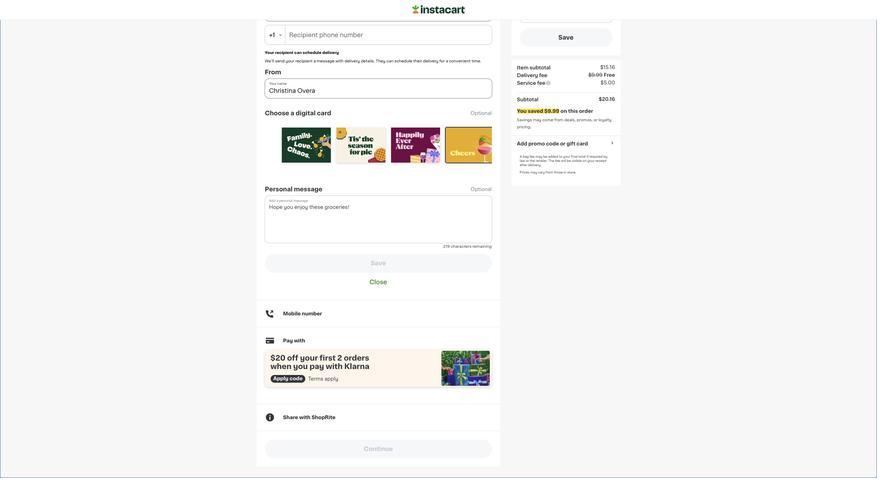 Task type: describe. For each thing, give the bounding box(es) containing it.
0 vertical spatial schedule
[[303, 51, 322, 55]]

a bag fee may be added to your final total if required by law or the retailer. the fee will be visible on your receipt after delivery.
[[520, 155, 608, 167]]

after
[[520, 164, 528, 167]]

terms apply
[[309, 376, 339, 381]]

your recipient can schedule delivery
[[265, 51, 339, 55]]

total
[[579, 155, 586, 158]]

receipt
[[596, 159, 607, 162]]

2
[[338, 354, 342, 362]]

item subtotal
[[518, 65, 551, 70]]

subtotal
[[518, 97, 539, 102]]

apply code
[[274, 376, 303, 381]]

or inside savings may come from deals, promos, or loyalty pricing.
[[594, 118, 598, 122]]

remaining
[[473, 245, 492, 249]]

optional for choose a digital card
[[471, 111, 492, 116]]

savings
[[518, 118, 533, 122]]

from group
[[265, 68, 492, 98]]

from for deals,
[[555, 118, 564, 122]]

share
[[283, 415, 298, 420]]

1 vertical spatial code
[[290, 376, 303, 381]]

or inside a bag fee may be added to your final total if required by law or the retailer. the fee will be visible on your receipt after delivery.
[[526, 159, 530, 162]]

1 horizontal spatial delivery
[[345, 59, 360, 63]]

when
[[271, 363, 292, 370]]

$20.16
[[599, 97, 616, 102]]

mobile number
[[283, 311, 322, 316]]

your inside '$20 off your first 2 orders when you pay with klarna'
[[300, 354, 318, 362]]

characters
[[451, 245, 472, 249]]

share with shoprite
[[283, 415, 336, 420]]

if
[[587, 155, 589, 158]]

for
[[440, 59, 445, 63]]

digital
[[296, 110, 316, 116]]

Recipient name text field
[[265, 2, 492, 21]]

'happily ever after' on a purple card with gifts in the background image
[[391, 128, 440, 163]]

0 vertical spatial message
[[317, 59, 335, 63]]

pay
[[310, 363, 324, 370]]

this
[[569, 109, 579, 114]]

savings may come from deals, promos, or loyalty pricing.
[[518, 118, 613, 129]]

prices
[[520, 171, 530, 174]]

1 horizontal spatial a
[[314, 59, 316, 63]]

shoprite
[[312, 415, 336, 420]]

0 horizontal spatial can
[[295, 51, 302, 55]]

add promo code or gift card
[[518, 141, 589, 146]]

1 vertical spatial $9.99
[[545, 109, 560, 114]]

1 vertical spatial recipient
[[296, 59, 313, 63]]

$20 off your first 2 orders when you pay with klarna
[[271, 354, 370, 370]]

promos,
[[577, 118, 593, 122]]

1 horizontal spatial can
[[387, 59, 394, 63]]

0 horizontal spatial recipient
[[275, 51, 294, 55]]

your
[[265, 51, 274, 55]]

from
[[265, 69, 281, 75]]

store.
[[568, 171, 577, 174]]

delivery fee
[[518, 73, 548, 78]]

save
[[559, 35, 574, 40]]

close button
[[361, 276, 396, 289]]

they
[[376, 59, 386, 63]]

with left details.
[[336, 59, 344, 63]]

0 horizontal spatial be
[[544, 155, 548, 158]]

details.
[[361, 59, 375, 63]]

vary
[[539, 171, 545, 174]]

219
[[444, 245, 450, 249]]

choose
[[265, 110, 289, 116]]

number
[[302, 311, 322, 316]]

required
[[590, 155, 603, 158]]

time.
[[472, 59, 482, 63]]

terms
[[309, 376, 324, 381]]

add
[[518, 141, 528, 146]]

the
[[549, 159, 555, 162]]

Card Number text field
[[536, 3, 613, 23]]

off
[[287, 354, 299, 362]]

close
[[370, 279, 388, 285]]

to
[[560, 155, 563, 158]]

promo
[[529, 141, 546, 146]]

0 vertical spatial $9.99
[[589, 73, 603, 78]]

may inside a bag fee may be added to your final total if required by law or the retailer. the fee will be visible on your receipt after delivery.
[[536, 155, 543, 158]]

will
[[562, 159, 567, 162]]

saved
[[528, 109, 544, 114]]

0 horizontal spatial delivery
[[323, 51, 339, 55]]

from for those
[[546, 171, 554, 174]]

loyalty
[[599, 118, 612, 122]]

'cheers' text on a yellow background next to a martini glass with strawberry image
[[446, 128, 495, 163]]

you saved $9.99 on this order
[[518, 109, 594, 114]]



Task type: vqa. For each thing, say whether or not it's contained in the screenshot.
Pay with
yes



Task type: locate. For each thing, give the bounding box(es) containing it.
1 horizontal spatial $9.99
[[589, 73, 603, 78]]

or down bag
[[526, 159, 530, 162]]

fee down subtotal at the right of the page
[[540, 73, 548, 78]]

convenient
[[449, 59, 471, 63]]

0 vertical spatial optional
[[471, 111, 492, 116]]

klarna
[[345, 363, 370, 370]]

0 vertical spatial on
[[561, 109, 568, 114]]

1 horizontal spatial from
[[555, 118, 564, 122]]

item
[[518, 65, 529, 70]]

pay with
[[283, 338, 305, 343]]

you
[[294, 363, 308, 370]]

on inside a bag fee may be added to your final total if required by law or the retailer. the fee will be visible on your receipt after delivery.
[[583, 159, 587, 162]]

save button
[[520, 28, 613, 47]]

schedule
[[303, 51, 322, 55], [395, 59, 413, 63]]

0 horizontal spatial on
[[561, 109, 568, 114]]

a right for
[[446, 59, 449, 63]]

delivery.
[[529, 164, 542, 167]]

apply
[[325, 376, 339, 381]]

order
[[580, 109, 594, 114]]

those
[[554, 171, 564, 174]]

0 horizontal spatial card
[[317, 110, 332, 116]]

delivery
[[518, 73, 539, 78]]

1 vertical spatial card
[[577, 141, 589, 146]]

1 vertical spatial be
[[567, 159, 572, 162]]

2 vertical spatial or
[[526, 159, 530, 162]]

may down saved
[[534, 118, 542, 122]]

1 vertical spatial or
[[561, 141, 566, 146]]

first
[[320, 354, 336, 362]]

fee down the 'to' on the right top of the page
[[556, 159, 561, 162]]

1 optional from the top
[[471, 111, 492, 116]]

1 horizontal spatial card
[[577, 141, 589, 146]]

can right your
[[295, 51, 302, 55]]

$9.99 up come
[[545, 109, 560, 114]]

message right personal
[[294, 186, 323, 192]]

code
[[547, 141, 560, 146], [290, 376, 303, 381]]

$9.99 left the free
[[589, 73, 603, 78]]

their
[[414, 59, 423, 63]]

1 vertical spatial can
[[387, 59, 394, 63]]

delivery
[[323, 51, 339, 55], [345, 59, 360, 63], [424, 59, 439, 63]]

your down if
[[588, 159, 595, 162]]

choose a digital card
[[265, 110, 332, 116]]

0 vertical spatial card
[[317, 110, 332, 116]]

with
[[336, 59, 344, 63], [294, 338, 305, 343], [326, 363, 343, 370], [300, 415, 311, 420]]

0 vertical spatial be
[[544, 155, 548, 158]]

the
[[530, 159, 536, 162]]

free
[[604, 73, 616, 78]]

a down your recipient can schedule delivery
[[314, 59, 316, 63]]

service
[[518, 81, 537, 86]]

a
[[520, 155, 523, 158]]

1 horizontal spatial on
[[583, 159, 587, 162]]

card inside button
[[577, 141, 589, 146]]

0 vertical spatial may
[[534, 118, 542, 122]]

with down 2
[[326, 363, 343, 370]]

home image
[[413, 4, 465, 15]]

recipient
[[275, 51, 294, 55], [296, 59, 313, 63]]

with inside '$20 off your first 2 orders when you pay with klarna'
[[326, 363, 343, 370]]

retailer.
[[536, 159, 548, 162]]

may inside savings may come from deals, promos, or loyalty pricing.
[[534, 118, 542, 122]]

message
[[317, 59, 335, 63], [294, 186, 323, 192]]

personal message
[[265, 186, 323, 192]]

+1
[[269, 32, 275, 38]]

a left digital
[[291, 110, 295, 116]]

may
[[534, 118, 542, 122], [536, 155, 543, 158], [531, 171, 538, 174]]

1 vertical spatial optional
[[471, 187, 492, 192]]

visible
[[572, 159, 582, 162]]

$9.99
[[589, 73, 603, 78], [545, 109, 560, 114]]

$20
[[271, 354, 286, 362]]

message down your recipient can schedule delivery
[[317, 59, 335, 63]]

or left gift
[[561, 141, 566, 146]]

$9.99 free
[[589, 73, 616, 78]]

card
[[317, 110, 332, 116], [577, 141, 589, 146]]

your up will
[[564, 155, 571, 158]]

may up retailer. on the top of page
[[536, 155, 543, 158]]

219 characters remaining
[[444, 245, 492, 249]]

0 horizontal spatial code
[[290, 376, 303, 381]]

send
[[275, 59, 285, 63]]

0 horizontal spatial from
[[546, 171, 554, 174]]

0 horizontal spatial or
[[526, 159, 530, 162]]

we'll send your recipient a message with delivery details. they can schedule their delivery for a convenient time.
[[265, 59, 482, 63]]

'family. love. chaos.' written beside a plate of food on a green background image
[[282, 128, 331, 163]]

prices may vary from those in store.
[[520, 171, 577, 174]]

gift
[[567, 141, 576, 146]]

pay
[[283, 338, 293, 343]]

law
[[520, 159, 526, 162]]

Your name text field
[[265, 79, 492, 98]]

1 vertical spatial from
[[546, 171, 554, 174]]

with right "pay"
[[294, 338, 305, 343]]

1 vertical spatial on
[[583, 159, 587, 162]]

1 horizontal spatial code
[[547, 141, 560, 146]]

mobile
[[283, 311, 301, 316]]

by
[[604, 155, 608, 158]]

card right digital
[[317, 110, 332, 116]]

pricing.
[[518, 125, 532, 129]]

code up added on the top right
[[547, 141, 560, 146]]

recipient up send in the top left of the page
[[275, 51, 294, 55]]

may for come
[[534, 118, 542, 122]]

optional
[[471, 111, 492, 116], [471, 187, 492, 192]]

0 vertical spatial from
[[555, 118, 564, 122]]

2 horizontal spatial delivery
[[424, 59, 439, 63]]

your up pay
[[300, 354, 318, 362]]

subtotal
[[530, 65, 551, 70]]

optional for personal message
[[471, 187, 492, 192]]

add promo code or gift card button
[[518, 140, 589, 147]]

fee up the the
[[530, 155, 535, 158]]

final
[[572, 155, 578, 158]]

0 horizontal spatial a
[[291, 110, 295, 116]]

Hope you enjoy these groceries! text field
[[265, 196, 492, 243]]

1 vertical spatial may
[[536, 155, 543, 158]]

or inside button
[[561, 141, 566, 146]]

2 horizontal spatial or
[[594, 118, 598, 122]]

0 horizontal spatial schedule
[[303, 51, 322, 55]]

from
[[555, 118, 564, 122], [546, 171, 554, 174]]

1 vertical spatial schedule
[[395, 59, 413, 63]]

2 optional from the top
[[471, 187, 492, 192]]

service fee
[[518, 81, 546, 86]]

apply
[[274, 376, 289, 381]]

or left loyalty
[[594, 118, 598, 122]]

$5.00
[[601, 80, 616, 85]]

bag
[[523, 155, 529, 158]]

a
[[314, 59, 316, 63], [446, 59, 449, 63], [291, 110, 295, 116]]

2 horizontal spatial a
[[446, 59, 449, 63]]

fee
[[540, 73, 548, 78], [538, 81, 546, 86], [530, 155, 535, 158], [556, 159, 561, 162]]

orders
[[344, 354, 370, 362]]

0 horizontal spatial $9.99
[[545, 109, 560, 114]]

0 vertical spatial recipient
[[275, 51, 294, 55]]

0 vertical spatial can
[[295, 51, 302, 55]]

code down you
[[290, 376, 303, 381]]

code inside button
[[547, 141, 560, 146]]

2 vertical spatial may
[[531, 171, 538, 174]]

1 vertical spatial message
[[294, 186, 323, 192]]

be up retailer. on the top of page
[[544, 155, 548, 158]]

with right share
[[300, 415, 311, 420]]

we'll
[[265, 59, 274, 63]]

0 vertical spatial or
[[594, 118, 598, 122]]

may down delivery.
[[531, 171, 538, 174]]

deals,
[[565, 118, 576, 122]]

1 horizontal spatial schedule
[[395, 59, 413, 63]]

can right they
[[387, 59, 394, 63]]

1 horizontal spatial be
[[567, 159, 572, 162]]

Recipient phone number telephone field
[[285, 25, 492, 45]]

recipient down your recipient can schedule delivery
[[296, 59, 313, 63]]

from down you saved $9.99 on this order
[[555, 118, 564, 122]]

$15.16
[[601, 65, 616, 70]]

on
[[561, 109, 568, 114], [583, 159, 587, 162]]

'this is the season for pie' written beside a pie on a white background image
[[337, 128, 386, 163]]

added
[[549, 155, 559, 158]]

your right send in the top left of the page
[[286, 59, 295, 63]]

be right will
[[567, 159, 572, 162]]

on left this
[[561, 109, 568, 114]]

from right vary
[[546, 171, 554, 174]]

on down the "total"
[[583, 159, 587, 162]]

you
[[518, 109, 527, 114]]

1 horizontal spatial recipient
[[296, 59, 313, 63]]

card right gift
[[577, 141, 589, 146]]

may for vary
[[531, 171, 538, 174]]

Select a country button
[[265, 25, 285, 45]]

come
[[543, 118, 554, 122]]

1 horizontal spatial or
[[561, 141, 566, 146]]

fee down delivery fee
[[538, 81, 546, 86]]

0 vertical spatial code
[[547, 141, 560, 146]]

in
[[564, 171, 567, 174]]

personal
[[265, 186, 293, 192]]

from inside savings may come from deals, promos, or loyalty pricing.
[[555, 118, 564, 122]]

your
[[286, 59, 295, 63], [564, 155, 571, 158], [588, 159, 595, 162], [300, 354, 318, 362]]



